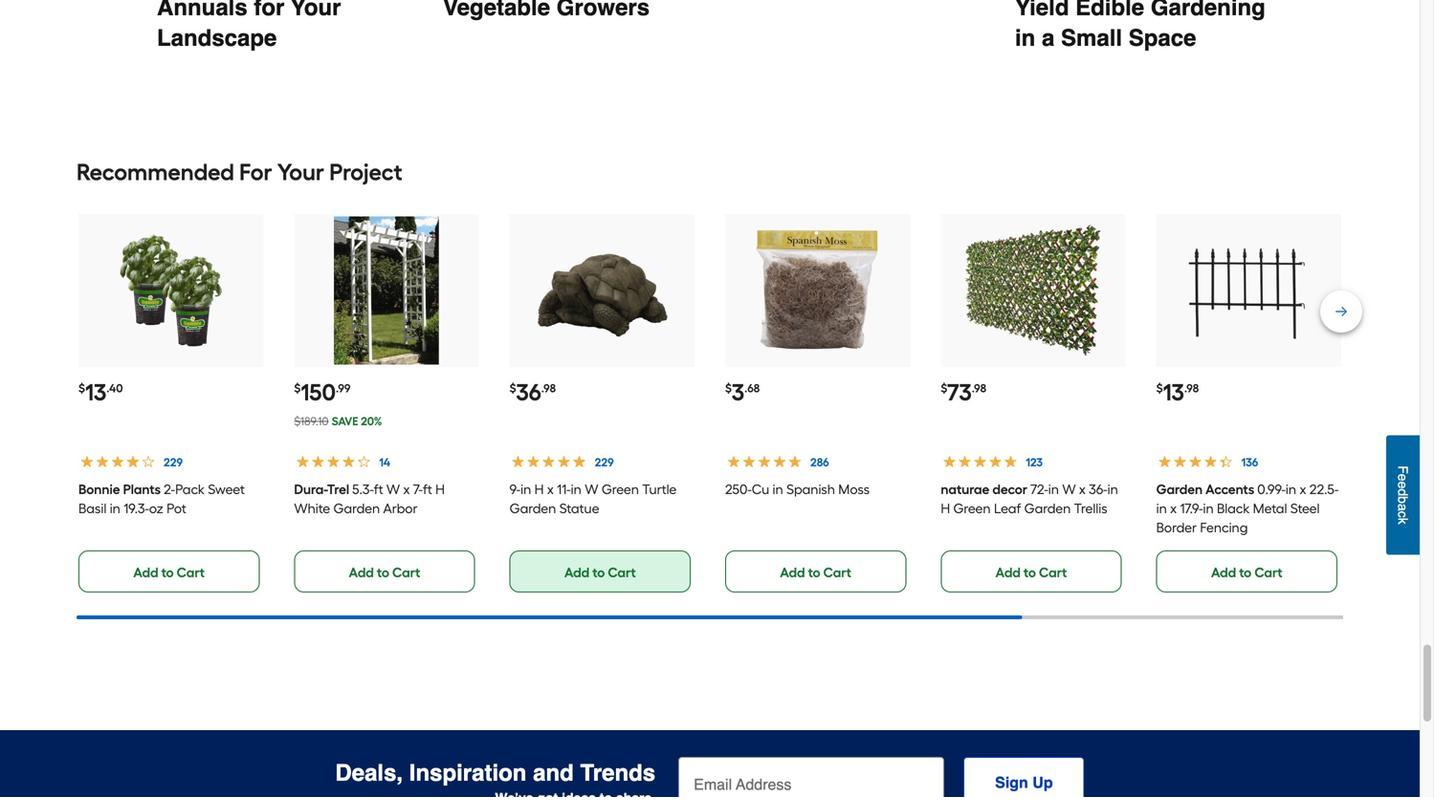 Task type: describe. For each thing, give the bounding box(es) containing it.
in down the "garden accents" at right
[[1203, 501, 1214, 517]]

undefined 250-cu in spanish moss image
[[744, 217, 892, 365]]

add inside 36 list item
[[565, 565, 590, 581]]

2 13 list item from the left
[[1156, 214, 1341, 593]]

h for 5.3-ft w x 7-ft h white garden arbor
[[435, 482, 445, 498]]

in up border
[[1156, 501, 1167, 517]]

naturae decor
[[941, 482, 1028, 498]]

20%
[[361, 415, 382, 429]]

$ 73 .98
[[941, 379, 987, 407]]

.98 for 13
[[1184, 382, 1199, 396]]

pot
[[167, 501, 186, 517]]

naturae decor 72-in w x 36-in h green leaf garden trellis image
[[959, 217, 1107, 365]]

$ for $ 13 .98
[[1156, 382, 1163, 396]]

garden inside 5.3-ft w x 7-ft h white garden arbor
[[333, 501, 380, 517]]

plants
[[123, 482, 161, 498]]

add inside 150 list item
[[349, 565, 374, 581]]

leaf
[[994, 501, 1021, 517]]

c
[[1395, 511, 1411, 518]]

bonnie
[[78, 482, 120, 498]]

w for naturae decor
[[1062, 482, 1076, 498]]

garden inside 72-in w x 36-in h green leaf garden trellis
[[1024, 501, 1071, 517]]

.98 for 36
[[541, 382, 556, 396]]

decor
[[993, 482, 1028, 498]]

black
[[1217, 501, 1250, 517]]

$189.10
[[294, 415, 329, 429]]

bonnie plants 2-pack sweet basil in 19.3-oz pot image
[[97, 217, 245, 365]]

d
[[1395, 489, 1411, 497]]

2 ft from the left
[[423, 482, 432, 498]]

w for dura-trel
[[386, 482, 400, 498]]

k
[[1395, 518, 1411, 525]]

$ for $ 150 .99
[[294, 382, 301, 396]]

$ for $ 73 .98
[[941, 382, 948, 396]]

add for $ 3 .68
[[780, 565, 805, 581]]

dura-trel
[[294, 482, 349, 498]]

up
[[1033, 775, 1053, 792]]

.68
[[744, 382, 760, 396]]

19.3-
[[124, 501, 149, 517]]

in up statue
[[571, 482, 582, 498]]

150
[[301, 379, 336, 407]]

150 list item
[[294, 214, 479, 593]]

fencing
[[1200, 520, 1248, 536]]

2 e from the top
[[1395, 482, 1411, 489]]

9-
[[510, 482, 521, 498]]

73
[[948, 379, 972, 407]]

5.3-ft w x 7-ft h white garden arbor
[[294, 482, 445, 517]]

naturae
[[941, 482, 990, 498]]

trellis
[[1074, 501, 1108, 517]]

green for leaf
[[953, 501, 991, 517]]

for
[[239, 158, 272, 186]]

9-in h x 11-in w green turtle garden statue link
[[510, 482, 677, 517]]

to for $ 73 .98
[[1024, 565, 1036, 581]]

project
[[329, 158, 402, 186]]

h for 72-in w x 36-in h green leaf garden trellis
[[941, 501, 950, 517]]

2-
[[164, 482, 175, 498]]

in left 11-
[[521, 482, 531, 498]]

add for $ 73 .98
[[996, 565, 1021, 581]]

22.5-
[[1310, 482, 1339, 498]]

add for $ 13 .40
[[133, 565, 158, 581]]

to for $ 3 .68
[[808, 565, 821, 581]]

oz
[[149, 501, 163, 517]]

9-in h x 11-in w green turtle garden statue
[[510, 482, 677, 517]]

.40
[[106, 382, 123, 396]]

$ 13 .40
[[78, 379, 123, 407]]

250-cu in spanish moss
[[725, 482, 870, 498]]

$ 13 .98
[[1156, 379, 1199, 407]]

$ 3 .68
[[725, 379, 760, 407]]

recommended
[[77, 158, 234, 186]]

dura-
[[294, 482, 327, 498]]

2-pack sweet basil in 19.3-oz pot
[[78, 482, 245, 517]]

in up trellis
[[1108, 482, 1118, 498]]

add to cart link for $ 73 .98
[[941, 551, 1122, 593]]

1 ft from the left
[[374, 482, 383, 498]]

undefined 9-in h x 11-in w green turtle garden statue image
[[528, 217, 676, 365]]

arbor
[[383, 501, 418, 517]]

sign
[[995, 775, 1028, 792]]

13 for $ 13 .98
[[1163, 379, 1184, 407]]

$ for $ 36 .98
[[510, 382, 516, 396]]

cart for $ 13 .40
[[177, 565, 205, 581]]

3
[[732, 379, 744, 407]]

0.99-
[[1257, 482, 1286, 498]]

turtle
[[642, 482, 677, 498]]

save
[[332, 415, 358, 429]]

border
[[1156, 520, 1197, 536]]

72-
[[1031, 482, 1048, 498]]

basil
[[78, 501, 107, 517]]

f e e d b a c k
[[1395, 466, 1411, 525]]

$ for $ 13 .40
[[78, 382, 85, 396]]

a
[[1395, 504, 1411, 511]]

sign up button
[[964, 758, 1085, 798]]



Task type: vqa. For each thing, say whether or not it's contained in the screenshot.


Task type: locate. For each thing, give the bounding box(es) containing it.
cart for $ 73 .98
[[1039, 565, 1067, 581]]

0 vertical spatial green
[[602, 482, 639, 498]]

cart for $ 13 .98
[[1255, 565, 1283, 581]]

dura-trel 5.3-ft w x 7-ft h white garden arbor image
[[313, 217, 461, 365]]

2 w from the left
[[585, 482, 598, 498]]

73 list item
[[941, 214, 1126, 593]]

add to cart down the fencing
[[1211, 565, 1283, 581]]

in right decor
[[1048, 482, 1059, 498]]

cu
[[752, 482, 769, 498]]

2 horizontal spatial h
[[941, 501, 950, 517]]

to inside 73 list item
[[1024, 565, 1036, 581]]

x for 36-
[[1079, 482, 1086, 498]]

cart down arbor
[[392, 565, 420, 581]]

1 13 list item from the left
[[78, 214, 263, 593]]

$189.10 save 20%
[[294, 415, 382, 429]]

w up arbor
[[386, 482, 400, 498]]

.98 inside $ 73 .98
[[972, 382, 987, 396]]

1 to from the left
[[161, 565, 174, 581]]

add inside 3 list item
[[780, 565, 805, 581]]

x inside 72-in w x 36-in h green leaf garden trellis
[[1079, 482, 1086, 498]]

in down bonnie plants
[[110, 501, 120, 517]]

1 .98 from the left
[[541, 382, 556, 396]]

0.99-in x 22.5- in x 17.9-in black metal steel border fencing
[[1156, 482, 1339, 536]]

add down 5.3-ft w x 7-ft h white garden arbor
[[349, 565, 374, 581]]

0 horizontal spatial green
[[602, 482, 639, 498]]

w inside 72-in w x 36-in h green leaf garden trellis
[[1062, 482, 1076, 498]]

f
[[1395, 466, 1411, 474]]

add to cart link inside 73 list item
[[941, 551, 1122, 593]]

$
[[78, 382, 85, 396], [294, 382, 301, 396], [510, 382, 516, 396], [725, 382, 732, 396], [941, 382, 948, 396], [1156, 382, 1163, 396]]

w inside 9-in h x 11-in w green turtle garden statue
[[585, 482, 598, 498]]

1 cart from the left
[[177, 565, 205, 581]]

green left turtle
[[602, 482, 639, 498]]

b
[[1395, 497, 1411, 504]]

inspiration
[[409, 761, 527, 787]]

white
[[294, 501, 330, 517]]

6 cart from the left
[[1255, 565, 1283, 581]]

add to cart down pot
[[133, 565, 205, 581]]

recommended for your project heading
[[77, 153, 1343, 191]]

250-cu in spanish moss link
[[725, 482, 870, 498]]

2 13 from the left
[[1163, 379, 1184, 407]]

2 horizontal spatial .98
[[1184, 382, 1199, 396]]

to down 72-in w x 36-in h green leaf garden trellis
[[1024, 565, 1036, 581]]

sign up form
[[679, 758, 1085, 798]]

garden
[[1156, 482, 1203, 498], [333, 501, 380, 517], [510, 501, 556, 517], [1024, 501, 1071, 517]]

to for $ 13 .98
[[1239, 565, 1252, 581]]

6 add to cart link from the left
[[1156, 551, 1338, 593]]

add to cart inside 150 list item
[[349, 565, 420, 581]]

add to cart for $ 13 .98
[[1211, 565, 1283, 581]]

13 for $ 13 .40
[[85, 379, 106, 407]]

w up trellis
[[1062, 482, 1076, 498]]

17.9-
[[1180, 501, 1203, 517]]

add to cart for $ 73 .98
[[996, 565, 1067, 581]]

4 add from the left
[[780, 565, 805, 581]]

h inside 72-in w x 36-in h green leaf garden trellis
[[941, 501, 950, 517]]

green down naturae in the right bottom of the page
[[953, 501, 991, 517]]

add to cart inside 73 list item
[[996, 565, 1067, 581]]

spanish
[[787, 482, 835, 498]]

steel
[[1291, 501, 1320, 517]]

2 $ from the left
[[294, 382, 301, 396]]

add down 19.3-
[[133, 565, 158, 581]]

2 add from the left
[[349, 565, 374, 581]]

accents
[[1206, 482, 1255, 498]]

$ for $ 3 .68
[[725, 382, 732, 396]]

ft up arbor
[[374, 482, 383, 498]]

cart inside 3 list item
[[823, 565, 852, 581]]

1 horizontal spatial green
[[953, 501, 991, 517]]

deals, inspiration and trends
[[335, 761, 656, 787]]

1 horizontal spatial 13
[[1163, 379, 1184, 407]]

sweet
[[208, 482, 245, 498]]

7-
[[413, 482, 423, 498]]

x left the 36-
[[1079, 482, 1086, 498]]

and
[[533, 761, 574, 787]]

your
[[277, 158, 324, 186]]

2 cart from the left
[[392, 565, 420, 581]]

$ inside $ 73 .98
[[941, 382, 948, 396]]

5 to from the left
[[1024, 565, 1036, 581]]

x for 11-
[[547, 482, 554, 498]]

garden accents 0.99-in x 22.5-in x 17.9-in black metal steel border fencing image
[[1175, 217, 1323, 365]]

e up d
[[1395, 474, 1411, 482]]

recommended for your project
[[77, 158, 402, 186]]

garden inside 9-in h x 11-in w green turtle garden statue
[[510, 501, 556, 517]]

pack
[[175, 482, 205, 498]]

1 horizontal spatial 13 list item
[[1156, 214, 1341, 593]]

h right the 7-
[[435, 482, 445, 498]]

3 cart from the left
[[608, 565, 636, 581]]

w inside 5.3-ft w x 7-ft h white garden arbor
[[386, 482, 400, 498]]

.98
[[541, 382, 556, 396], [972, 382, 987, 396], [1184, 382, 1199, 396]]

statue
[[559, 501, 599, 517]]

cart inside 150 list item
[[392, 565, 420, 581]]

add to cart
[[133, 565, 205, 581], [349, 565, 420, 581], [565, 565, 636, 581], [780, 565, 852, 581], [996, 565, 1067, 581], [1211, 565, 1283, 581]]

3 add from the left
[[565, 565, 590, 581]]

5 cart from the left
[[1039, 565, 1067, 581]]

add down the fencing
[[1211, 565, 1236, 581]]

x inside 5.3-ft w x 7-ft h white garden arbor
[[403, 482, 410, 498]]

add to cart down leaf
[[996, 565, 1067, 581]]

add inside 73 list item
[[996, 565, 1021, 581]]

trel
[[327, 482, 349, 498]]

to down statue
[[592, 565, 605, 581]]

add to cart link
[[78, 551, 260, 593], [294, 551, 475, 593], [510, 551, 691, 593], [725, 551, 906, 593], [941, 551, 1122, 593], [1156, 551, 1338, 593]]

green inside 9-in h x 11-in w green turtle garden statue
[[602, 482, 639, 498]]

5 add to cart from the left
[[996, 565, 1067, 581]]

$ 150 .99
[[294, 379, 351, 407]]

cart down moss
[[823, 565, 852, 581]]

deals,
[[335, 761, 403, 787]]

x for 7-
[[403, 482, 410, 498]]

x left 11-
[[547, 482, 554, 498]]

add to cart down spanish
[[780, 565, 852, 581]]

36 list item
[[510, 214, 695, 593]]

5 add to cart link from the left
[[941, 551, 1122, 593]]

ft
[[374, 482, 383, 498], [423, 482, 432, 498]]

1 horizontal spatial .98
[[972, 382, 987, 396]]

3 .98 from the left
[[1184, 382, 1199, 396]]

in
[[521, 482, 531, 498], [571, 482, 582, 498], [773, 482, 783, 498], [1048, 482, 1059, 498], [1108, 482, 1118, 498], [1286, 482, 1297, 498], [110, 501, 120, 517], [1156, 501, 1167, 517], [1203, 501, 1214, 517]]

.98 for 73
[[972, 382, 987, 396]]

6 $ from the left
[[1156, 382, 1163, 396]]

garden inside 13 list item
[[1156, 482, 1203, 498]]

add to cart for $ 13 .40
[[133, 565, 205, 581]]

Email Address email field
[[679, 758, 944, 798]]

add to cart inside 36 list item
[[565, 565, 636, 581]]

add to cart link down the fencing
[[1156, 551, 1338, 593]]

11-
[[557, 482, 571, 498]]

13
[[85, 379, 106, 407], [1163, 379, 1184, 407]]

0 horizontal spatial .98
[[541, 382, 556, 396]]

$ inside $ 13 .98
[[1156, 382, 1163, 396]]

4 cart from the left
[[823, 565, 852, 581]]

ft right 5.3-
[[423, 482, 432, 498]]

1 horizontal spatial h
[[534, 482, 544, 498]]

36
[[516, 379, 541, 407]]

$ inside $ 13 .40
[[78, 382, 85, 396]]

metal
[[1253, 501, 1287, 517]]

to inside 3 list item
[[808, 565, 821, 581]]

6 add from the left
[[1211, 565, 1236, 581]]

add to cart link inside 150 list item
[[294, 551, 475, 593]]

3 to from the left
[[592, 565, 605, 581]]

36-
[[1089, 482, 1108, 498]]

$ inside $ 150 .99
[[294, 382, 301, 396]]

3 $ from the left
[[510, 382, 516, 396]]

4 $ from the left
[[725, 382, 732, 396]]

cart for $ 3 .68
[[823, 565, 852, 581]]

moss
[[838, 482, 870, 498]]

1 horizontal spatial ft
[[423, 482, 432, 498]]

h
[[435, 482, 445, 498], [534, 482, 544, 498], [941, 501, 950, 517]]

4 add to cart link from the left
[[725, 551, 906, 593]]

cart down 72-in w x 36-in h green leaf garden trellis
[[1039, 565, 1067, 581]]

1 add to cart link from the left
[[78, 551, 260, 593]]

cart down metal
[[1255, 565, 1283, 581]]

add to cart down arbor
[[349, 565, 420, 581]]

to
[[161, 565, 174, 581], [377, 565, 389, 581], [592, 565, 605, 581], [808, 565, 821, 581], [1024, 565, 1036, 581], [1239, 565, 1252, 581]]

5 add from the left
[[996, 565, 1021, 581]]

to for $ 13 .40
[[161, 565, 174, 581]]

3 add to cart link from the left
[[510, 551, 691, 593]]

add down '250-cu in spanish moss'
[[780, 565, 805, 581]]

x inside 9-in h x 11-in w green turtle garden statue
[[547, 482, 554, 498]]

to inside 36 list item
[[592, 565, 605, 581]]

h down naturae in the right bottom of the page
[[941, 501, 950, 517]]

add to cart down statue
[[565, 565, 636, 581]]

add to cart link for $ 13 .40
[[78, 551, 260, 593]]

garden accents
[[1156, 482, 1255, 498]]

f e e d b a c k button
[[1386, 436, 1420, 555]]

add to cart link inside 36 list item
[[510, 551, 691, 593]]

bonnie plants
[[78, 482, 161, 498]]

cart down 9-in h x 11-in w green turtle garden statue
[[608, 565, 636, 581]]

2 to from the left
[[377, 565, 389, 581]]

5.3-
[[352, 482, 374, 498]]

h inside 9-in h x 11-in w green turtle garden statue
[[534, 482, 544, 498]]

add to cart link down arbor
[[294, 551, 475, 593]]

6 to from the left
[[1239, 565, 1252, 581]]

1 add to cart from the left
[[133, 565, 205, 581]]

1 e from the top
[[1395, 474, 1411, 482]]

add to cart link for $ 3 .68
[[725, 551, 906, 593]]

4 add to cart from the left
[[780, 565, 852, 581]]

6 add to cart from the left
[[1211, 565, 1283, 581]]

1 vertical spatial green
[[953, 501, 991, 517]]

sign up
[[995, 775, 1053, 792]]

.98 inside $ 13 .98
[[1184, 382, 1199, 396]]

72-in w x 36-in h green leaf garden trellis
[[941, 482, 1118, 517]]

in up steel
[[1286, 482, 1297, 498]]

add to cart link down spanish
[[725, 551, 906, 593]]

e up 'b'
[[1395, 482, 1411, 489]]

add
[[133, 565, 158, 581], [349, 565, 374, 581], [565, 565, 590, 581], [780, 565, 805, 581], [996, 565, 1021, 581], [1211, 565, 1236, 581]]

h inside 5.3-ft w x 7-ft h white garden arbor
[[435, 482, 445, 498]]

green for turtle
[[602, 482, 639, 498]]

trends
[[580, 761, 656, 787]]

in inside the 2-pack sweet basil in 19.3-oz pot
[[110, 501, 120, 517]]

1 horizontal spatial w
[[585, 482, 598, 498]]

$ 36 .98
[[510, 379, 556, 407]]

w
[[386, 482, 400, 498], [585, 482, 598, 498], [1062, 482, 1076, 498]]

green inside 72-in w x 36-in h green leaf garden trellis
[[953, 501, 991, 517]]

250-
[[725, 482, 752, 498]]

x up steel
[[1300, 482, 1306, 498]]

add to cart for $ 3 .68
[[780, 565, 852, 581]]

$ inside $ 3 .68
[[725, 382, 732, 396]]

4 to from the left
[[808, 565, 821, 581]]

to down spanish
[[808, 565, 821, 581]]

cart inside 36 list item
[[608, 565, 636, 581]]

to down the fencing
[[1239, 565, 1252, 581]]

0 horizontal spatial 13 list item
[[78, 214, 263, 593]]

garden down 9-
[[510, 501, 556, 517]]

x left the 7-
[[403, 482, 410, 498]]

1 $ from the left
[[78, 382, 85, 396]]

1 13 from the left
[[85, 379, 106, 407]]

0 horizontal spatial h
[[435, 482, 445, 498]]

garden up 17.9-
[[1156, 482, 1203, 498]]

to inside 150 list item
[[377, 565, 389, 581]]

add for $ 13 .98
[[1211, 565, 1236, 581]]

1 w from the left
[[386, 482, 400, 498]]

to down pot
[[161, 565, 174, 581]]

add to cart link down leaf
[[941, 551, 1122, 593]]

2 horizontal spatial w
[[1062, 482, 1076, 498]]

5 $ from the left
[[941, 382, 948, 396]]

cart down pot
[[177, 565, 205, 581]]

x left 17.9-
[[1170, 501, 1177, 517]]

add to cart inside 3 list item
[[780, 565, 852, 581]]

3 add to cart from the left
[[565, 565, 636, 581]]

to down arbor
[[377, 565, 389, 581]]

in inside 3 list item
[[773, 482, 783, 498]]

0 horizontal spatial 13
[[85, 379, 106, 407]]

.98 inside $ 36 .98
[[541, 382, 556, 396]]

1 add from the left
[[133, 565, 158, 581]]

3 w from the left
[[1062, 482, 1076, 498]]

e
[[1395, 474, 1411, 482], [1395, 482, 1411, 489]]

add down leaf
[[996, 565, 1021, 581]]

2 add to cart link from the left
[[294, 551, 475, 593]]

w up statue
[[585, 482, 598, 498]]

0 horizontal spatial w
[[386, 482, 400, 498]]

cart inside 73 list item
[[1039, 565, 1067, 581]]

add to cart link down pot
[[78, 551, 260, 593]]

x
[[403, 482, 410, 498], [547, 482, 554, 498], [1079, 482, 1086, 498], [1300, 482, 1306, 498], [1170, 501, 1177, 517]]

garden down 5.3-
[[333, 501, 380, 517]]

0 horizontal spatial ft
[[374, 482, 383, 498]]

.99
[[336, 382, 351, 396]]

add to cart link for $ 13 .98
[[1156, 551, 1338, 593]]

2 .98 from the left
[[972, 382, 987, 396]]

$ inside $ 36 .98
[[510, 382, 516, 396]]

13 list item
[[78, 214, 263, 593], [1156, 214, 1341, 593]]

h right 9-
[[534, 482, 544, 498]]

3 list item
[[725, 214, 910, 593]]

in right "cu"
[[773, 482, 783, 498]]

green
[[602, 482, 639, 498], [953, 501, 991, 517]]

2 add to cart from the left
[[349, 565, 420, 581]]

add down statue
[[565, 565, 590, 581]]

garden down 72-
[[1024, 501, 1071, 517]]

add to cart link down statue
[[510, 551, 691, 593]]



